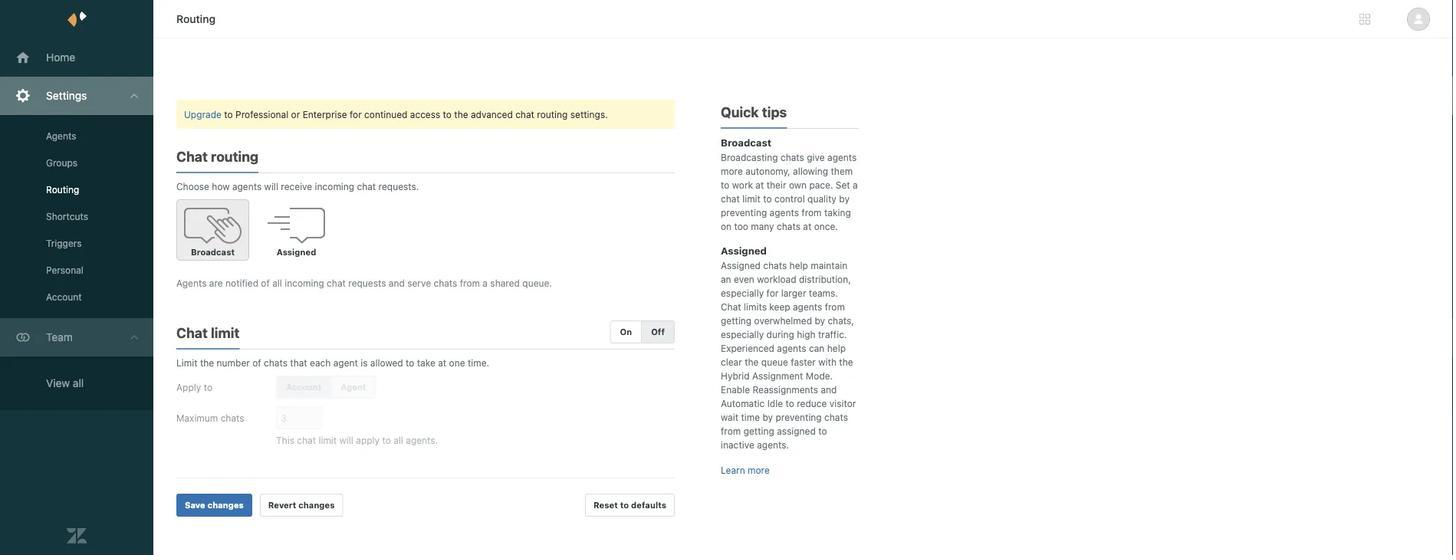 Task type: vqa. For each thing, say whether or not it's contained in the screenshot.
Talk related to Talk and email
no



Task type: describe. For each thing, give the bounding box(es) containing it.
learn more
[[721, 465, 770, 475]]

visitor
[[830, 398, 856, 409]]

continued
[[364, 109, 408, 120]]

idle
[[767, 398, 783, 409]]

upgrade link
[[184, 109, 222, 120]]

0 horizontal spatial agents.
[[406, 435, 438, 446]]

larger
[[781, 288, 806, 298]]

of for all
[[261, 278, 270, 288]]

chats down visitor
[[824, 412, 848, 423]]

this chat limit will apply to all agents.
[[276, 435, 438, 446]]

enterprise
[[303, 109, 347, 120]]

chats left that
[[264, 357, 288, 368]]

chat routing
[[176, 148, 259, 165]]

on
[[620, 327, 632, 337]]

chats right maximum
[[221, 413, 244, 423]]

1 vertical spatial more
[[748, 465, 770, 475]]

chat inside the broadcast broadcasting chats give agents more autonomy, allowing them to work at their own pace. set a chat limit to control quality by preventing agents from taking on too many chats at once.
[[721, 193, 740, 204]]

reset to defaults button
[[585, 494, 675, 517]]

1 vertical spatial a
[[483, 278, 488, 288]]

agents down control
[[770, 207, 799, 218]]

requests.
[[379, 181, 419, 192]]

chat limit
[[176, 324, 240, 341]]

reassignments
[[753, 384, 818, 395]]

faster
[[791, 357, 816, 367]]

limit the number of chats that each agent is allowed to take at one time.
[[176, 357, 489, 368]]

limit
[[176, 357, 198, 368]]

time
[[741, 412, 760, 423]]

settings
[[46, 89, 87, 102]]

and inside 'assigned assigned chats help maintain an even workload distribution, especially for larger teams. chat limits keep agents from getting overwhelmed by chats, especially during high traffic. experienced agents can help clear the queue faster with the hybrid assignment mode. enable reassignments and automatic idle to reduce visitor wait time by preventing chats from getting assigned to inactive agents.'
[[821, 384, 837, 395]]

broadcast broadcasting chats give agents more autonomy, allowing them to work at their own pace. set a chat limit to control quality by preventing agents from taking on too many chats at once.
[[721, 137, 858, 232]]

to right the apply
[[204, 382, 212, 393]]

with
[[819, 357, 837, 367]]

chats up workload
[[763, 260, 787, 271]]

quick tips
[[721, 104, 787, 120]]

shortcuts
[[46, 211, 88, 222]]

agent
[[333, 357, 358, 368]]

1 horizontal spatial help
[[827, 343, 846, 354]]

learn
[[721, 465, 745, 475]]

tips
[[762, 104, 787, 120]]

zendesk products image
[[1360, 14, 1370, 25]]

1 horizontal spatial by
[[815, 315, 825, 326]]

can
[[809, 343, 825, 354]]

work
[[732, 179, 753, 190]]

reset to defaults
[[594, 500, 666, 510]]

from left shared
[[460, 278, 480, 288]]

number
[[217, 357, 250, 368]]

limit inside the broadcast broadcasting chats give agents more autonomy, allowing them to work at their own pace. set a chat limit to control quality by preventing agents from taking on too many chats at once.
[[742, 193, 761, 204]]

distribution,
[[799, 274, 851, 285]]

1 horizontal spatial at
[[756, 179, 764, 190]]

chat left the requests.
[[357, 181, 376, 192]]

enable
[[721, 384, 750, 395]]

requests
[[348, 278, 386, 288]]

overwhelmed
[[754, 315, 812, 326]]

queue
[[761, 357, 788, 367]]

are
[[209, 278, 223, 288]]

chats up allowing at top right
[[781, 152, 804, 163]]

on button
[[610, 321, 642, 344]]

of for chats
[[252, 357, 261, 368]]

account button
[[276, 376, 332, 399]]

to down reassignments at the bottom of page
[[786, 398, 794, 409]]

1 vertical spatial routing
[[46, 184, 79, 195]]

allowing
[[793, 166, 828, 176]]

reduce
[[797, 398, 827, 409]]

team
[[46, 331, 73, 344]]

chat for chat limit
[[176, 324, 208, 341]]

1 horizontal spatial all
[[272, 278, 282, 288]]

agent button
[[331, 376, 376, 399]]

assigned for assigned
[[277, 247, 316, 257]]

automatic
[[721, 398, 765, 409]]

workload
[[757, 274, 797, 285]]

is
[[361, 357, 368, 368]]

incoming for all
[[285, 278, 324, 288]]

0 horizontal spatial limit
[[211, 324, 240, 341]]

an
[[721, 274, 731, 285]]

chat for chat routing
[[176, 148, 208, 165]]

to right apply
[[382, 435, 391, 446]]

hybrid
[[721, 370, 750, 381]]

traffic.
[[818, 329, 847, 340]]

agents are notified of all incoming chat requests and serve chats from a shared queue.
[[176, 278, 552, 288]]

each
[[310, 357, 331, 368]]

agents down larger
[[793, 301, 822, 312]]

changes for save changes
[[208, 500, 244, 510]]

to right upgrade at the top left
[[224, 109, 233, 120]]

Maximum chats number field
[[276, 406, 322, 429]]

receive
[[281, 181, 312, 192]]

keep
[[769, 301, 790, 312]]

upgrade to professional or enterprise for continued access to the advanced chat routing settings.
[[184, 109, 608, 120]]

for inside 'assigned assigned chats help maintain an even workload distribution, especially for larger teams. chat limits keep agents from getting overwhelmed by chats, especially during high traffic. experienced agents can help clear the queue faster with the hybrid assignment mode. enable reassignments and automatic idle to reduce visitor wait time by preventing chats from getting assigned to inactive agents.'
[[767, 288, 779, 298]]

assignment
[[752, 370, 803, 381]]

to left work
[[721, 179, 730, 190]]

assigned for assigned assigned chats help maintain an even workload distribution, especially for larger teams. chat limits keep agents from getting overwhelmed by chats, especially during high traffic. experienced agents can help clear the queue faster with the hybrid assignment mode. enable reassignments and automatic idle to reduce visitor wait time by preventing chats from getting assigned to inactive agents.
[[721, 245, 767, 256]]

incoming for receive
[[315, 181, 354, 192]]

queue.
[[523, 278, 552, 288]]

to right assigned
[[818, 426, 827, 436]]

assigned up even
[[721, 260, 761, 271]]

0 vertical spatial account
[[46, 292, 82, 303]]

inactive
[[721, 439, 755, 450]]

0 vertical spatial for
[[350, 109, 362, 120]]

limits
[[744, 301, 767, 312]]

apply
[[356, 435, 380, 446]]

choose
[[176, 181, 209, 192]]

apply
[[176, 382, 201, 393]]

revert
[[268, 500, 296, 510]]

2 vertical spatial by
[[763, 412, 773, 423]]

professional
[[235, 109, 289, 120]]

them
[[831, 166, 853, 176]]

broadcast for broadcast broadcasting chats give agents more autonomy, allowing them to work at their own pace. set a chat limit to control quality by preventing agents from taking on too many chats at once.
[[721, 137, 772, 148]]

1 horizontal spatial limit
[[319, 435, 337, 446]]

many
[[751, 221, 774, 232]]



Task type: locate. For each thing, give the bounding box(es) containing it.
agents for agents are notified of all incoming chat requests and serve chats from a shared queue.
[[176, 278, 207, 288]]

1 vertical spatial preventing
[[776, 412, 822, 423]]

2 horizontal spatial by
[[839, 193, 850, 204]]

reset
[[594, 500, 618, 510]]

all right apply
[[394, 435, 403, 446]]

0 horizontal spatial for
[[350, 109, 362, 120]]

especially
[[721, 288, 764, 298], [721, 329, 764, 340]]

limit down work
[[742, 193, 761, 204]]

chats right many
[[777, 221, 801, 232]]

1 horizontal spatial and
[[821, 384, 837, 395]]

0 vertical spatial broadcast
[[721, 137, 772, 148]]

1 vertical spatial incoming
[[285, 278, 324, 288]]

quality
[[808, 193, 837, 204]]

help up workload
[[790, 260, 808, 271]]

0 horizontal spatial routing
[[46, 184, 79, 195]]

1 vertical spatial by
[[815, 315, 825, 326]]

2 horizontal spatial at
[[803, 221, 812, 232]]

1 vertical spatial getting
[[744, 426, 774, 436]]

help down traffic.
[[827, 343, 846, 354]]

1 horizontal spatial changes
[[299, 500, 335, 510]]

high
[[797, 329, 816, 340]]

notified
[[226, 278, 258, 288]]

by down set at the top right
[[839, 193, 850, 204]]

preventing inside 'assigned assigned chats help maintain an even workload distribution, especially for larger teams. chat limits keep agents from getting overwhelmed by chats, especially during high traffic. experienced agents can help clear the queue faster with the hybrid assignment mode. enable reassignments and automatic idle to reduce visitor wait time by preventing chats from getting assigned to inactive agents.'
[[776, 412, 822, 423]]

agents.
[[406, 435, 438, 446], [757, 439, 789, 450]]

personal
[[46, 265, 83, 276]]

0 horizontal spatial and
[[389, 278, 405, 288]]

1 vertical spatial all
[[73, 377, 84, 390]]

agents up them
[[828, 152, 857, 163]]

the right limit
[[200, 357, 214, 368]]

save
[[185, 500, 205, 510]]

view
[[46, 377, 70, 390]]

0 horizontal spatial more
[[721, 166, 743, 176]]

0 vertical spatial agents
[[46, 131, 76, 141]]

limit up number
[[211, 324, 240, 341]]

to inside button
[[620, 500, 629, 510]]

1 vertical spatial especially
[[721, 329, 764, 340]]

2 vertical spatial at
[[438, 357, 446, 368]]

assigned assigned chats help maintain an even workload distribution, especially for larger teams. chat limits keep agents from getting overwhelmed by chats, especially during high traffic. experienced agents can help clear the queue faster with the hybrid assignment mode. enable reassignments and automatic idle to reduce visitor wait time by preventing chats from getting assigned to inactive agents.
[[721, 245, 856, 450]]

0 vertical spatial especially
[[721, 288, 764, 298]]

0 vertical spatial by
[[839, 193, 850, 204]]

advanced
[[471, 109, 513, 120]]

chat
[[176, 148, 208, 165], [721, 301, 741, 312], [176, 324, 208, 341]]

0 horizontal spatial a
[[483, 278, 488, 288]]

time.
[[468, 357, 489, 368]]

and left serve
[[389, 278, 405, 288]]

chat up limit
[[176, 324, 208, 341]]

quick
[[721, 104, 759, 120]]

0 vertical spatial routing
[[176, 13, 216, 25]]

broadcast inside the broadcast broadcasting chats give agents more autonomy, allowing them to work at their own pace. set a chat limit to control quality by preventing agents from taking on too many chats at once.
[[721, 137, 772, 148]]

own
[[789, 179, 807, 190]]

assigned down 'too'
[[721, 245, 767, 256]]

at left one
[[438, 357, 446, 368]]

take
[[417, 357, 435, 368]]

0 horizontal spatial at
[[438, 357, 446, 368]]

their
[[767, 179, 786, 190]]

agents for agents
[[46, 131, 76, 141]]

that
[[290, 357, 307, 368]]

off
[[651, 327, 665, 337]]

defaults
[[631, 500, 666, 510]]

agents. inside 'assigned assigned chats help maintain an even workload distribution, especially for larger teams. chat limits keep agents from getting overwhelmed by chats, especially during high traffic. experienced agents can help clear the queue faster with the hybrid assignment mode. enable reassignments and automatic idle to reduce visitor wait time by preventing chats from getting assigned to inactive agents.'
[[757, 439, 789, 450]]

view all
[[46, 377, 84, 390]]

at left "once."
[[803, 221, 812, 232]]

1 vertical spatial agents
[[176, 278, 207, 288]]

agents. down assigned
[[757, 439, 789, 450]]

changes for revert changes
[[299, 500, 335, 510]]

for down workload
[[767, 288, 779, 298]]

changes inside save changes button
[[208, 500, 244, 510]]

off button
[[641, 321, 675, 344]]

a left shared
[[483, 278, 488, 288]]

1 vertical spatial for
[[767, 288, 779, 298]]

pace.
[[809, 179, 833, 190]]

2 horizontal spatial limit
[[742, 193, 761, 204]]

to right reset
[[620, 500, 629, 510]]

triggers
[[46, 238, 82, 249]]

1 vertical spatial routing
[[211, 148, 259, 165]]

getting
[[721, 315, 752, 326], [744, 426, 774, 436]]

getting down time
[[744, 426, 774, 436]]

too
[[734, 221, 748, 232]]

serve
[[407, 278, 431, 288]]

a right set at the top right
[[853, 179, 858, 190]]

from down quality
[[802, 207, 822, 218]]

the down experienced
[[745, 357, 759, 367]]

agent
[[341, 382, 366, 392]]

agents right the how
[[232, 181, 262, 192]]

once.
[[814, 221, 838, 232]]

help
[[790, 260, 808, 271], [827, 343, 846, 354]]

1 vertical spatial will
[[339, 435, 353, 446]]

chats
[[781, 152, 804, 163], [777, 221, 801, 232], [763, 260, 787, 271], [434, 278, 457, 288], [264, 357, 288, 368], [824, 412, 848, 423], [221, 413, 244, 423]]

on
[[721, 221, 732, 232]]

settings.
[[570, 109, 608, 120]]

2 especially from the top
[[721, 329, 764, 340]]

to down their
[[763, 193, 772, 204]]

set
[[836, 179, 850, 190]]

by up traffic.
[[815, 315, 825, 326]]

save changes
[[185, 500, 244, 510]]

a inside the broadcast broadcasting chats give agents more autonomy, allowing them to work at their own pace. set a chat limit to control quality by preventing agents from taking on too many chats at once.
[[853, 179, 858, 190]]

0 horizontal spatial preventing
[[721, 207, 767, 218]]

changes inside revert changes button
[[299, 500, 335, 510]]

especially down even
[[721, 288, 764, 298]]

2 vertical spatial all
[[394, 435, 403, 446]]

assigned down receive
[[277, 247, 316, 257]]

will for receive
[[264, 181, 278, 192]]

one
[[449, 357, 465, 368]]

0 horizontal spatial broadcast
[[191, 247, 235, 257]]

0 vertical spatial of
[[261, 278, 270, 288]]

chat left requests
[[327, 278, 346, 288]]

from up "chats,"
[[825, 301, 845, 312]]

assigned
[[777, 426, 816, 436]]

taking
[[824, 207, 851, 218]]

during
[[767, 329, 794, 340]]

1 changes from the left
[[208, 500, 244, 510]]

preventing up assigned
[[776, 412, 822, 423]]

give
[[807, 152, 825, 163]]

of right number
[[252, 357, 261, 368]]

agents. right apply
[[406, 435, 438, 446]]

1 horizontal spatial for
[[767, 288, 779, 298]]

broadcast
[[721, 137, 772, 148], [191, 247, 235, 257]]

2 vertical spatial limit
[[319, 435, 337, 446]]

experienced
[[721, 343, 775, 354]]

especially up experienced
[[721, 329, 764, 340]]

0 vertical spatial help
[[790, 260, 808, 271]]

more up work
[[721, 166, 743, 176]]

account down that
[[286, 382, 322, 392]]

2 vertical spatial chat
[[176, 324, 208, 341]]

from down wait
[[721, 426, 741, 436]]

limit down maximum chats number field
[[319, 435, 337, 446]]

preventing
[[721, 207, 767, 218], [776, 412, 822, 423]]

choose how agents will receive incoming chat requests.
[[176, 181, 419, 192]]

incoming right receive
[[315, 181, 354, 192]]

1 horizontal spatial routing
[[176, 13, 216, 25]]

0 horizontal spatial changes
[[208, 500, 244, 510]]

changes right revert
[[299, 500, 335, 510]]

chat down work
[[721, 193, 740, 204]]

0 horizontal spatial account
[[46, 292, 82, 303]]

teams.
[[809, 288, 838, 298]]

maximum
[[176, 413, 218, 423]]

0 vertical spatial routing
[[537, 109, 568, 120]]

0 vertical spatial chat
[[176, 148, 208, 165]]

broadcast up are on the left
[[191, 247, 235, 257]]

chats right serve
[[434, 278, 457, 288]]

even
[[734, 274, 755, 285]]

this
[[276, 435, 294, 446]]

1 vertical spatial account
[[286, 382, 322, 392]]

0 vertical spatial more
[[721, 166, 743, 176]]

0 vertical spatial limit
[[742, 193, 761, 204]]

to right access
[[443, 109, 452, 120]]

2 changes from the left
[[299, 500, 335, 510]]

how
[[212, 181, 230, 192]]

will for apply
[[339, 435, 353, 446]]

maintain
[[811, 260, 848, 271]]

by inside the broadcast broadcasting chats give agents more autonomy, allowing them to work at their own pace. set a chat limit to control quality by preventing agents from taking on too many chats at once.
[[839, 193, 850, 204]]

broadcast for broadcast
[[191, 247, 235, 257]]

routing left settings.
[[537, 109, 568, 120]]

chat up the 'choose'
[[176, 148, 208, 165]]

for left continued
[[350, 109, 362, 120]]

wait
[[721, 412, 739, 423]]

1 horizontal spatial a
[[853, 179, 858, 190]]

1 vertical spatial chat
[[721, 301, 741, 312]]

of right notified
[[261, 278, 270, 288]]

revert changes button
[[260, 494, 343, 517]]

1 vertical spatial of
[[252, 357, 261, 368]]

1 horizontal spatial more
[[748, 465, 770, 475]]

preventing up 'too'
[[721, 207, 767, 218]]

1 horizontal spatial broadcast
[[721, 137, 772, 148]]

mode.
[[806, 370, 833, 381]]

routing up the how
[[211, 148, 259, 165]]

getting down limits
[[721, 315, 752, 326]]

chat right advanced
[[515, 109, 534, 120]]

by
[[839, 193, 850, 204], [815, 315, 825, 326], [763, 412, 773, 423]]

groups
[[46, 158, 78, 168]]

0 horizontal spatial by
[[763, 412, 773, 423]]

incoming
[[315, 181, 354, 192], [285, 278, 324, 288]]

autonomy,
[[746, 166, 790, 176]]

1 vertical spatial limit
[[211, 324, 240, 341]]

0 horizontal spatial routing
[[211, 148, 259, 165]]

0 vertical spatial a
[[853, 179, 858, 190]]

0 horizontal spatial all
[[73, 377, 84, 390]]

1 vertical spatial help
[[827, 343, 846, 354]]

1 especially from the top
[[721, 288, 764, 298]]

routing
[[176, 13, 216, 25], [46, 184, 79, 195]]

0 horizontal spatial help
[[790, 260, 808, 271]]

all right view
[[73, 377, 84, 390]]

save changes button
[[176, 494, 252, 517]]

0 vertical spatial incoming
[[315, 181, 354, 192]]

agents up groups
[[46, 131, 76, 141]]

1 horizontal spatial will
[[339, 435, 353, 446]]

1 vertical spatial and
[[821, 384, 837, 395]]

0 vertical spatial at
[[756, 179, 764, 190]]

will left receive
[[264, 181, 278, 192]]

the left advanced
[[454, 109, 468, 120]]

and down mode.
[[821, 384, 837, 395]]

chats,
[[828, 315, 854, 326]]

0 vertical spatial getting
[[721, 315, 752, 326]]

1 vertical spatial broadcast
[[191, 247, 235, 257]]

access
[[410, 109, 440, 120]]

chat inside 'assigned assigned chats help maintain an even workload distribution, especially for larger teams. chat limits keep agents from getting overwhelmed by chats, especially during high traffic. experienced agents can help clear the queue faster with the hybrid assignment mode. enable reassignments and automatic idle to reduce visitor wait time by preventing chats from getting assigned to inactive agents.'
[[721, 301, 741, 312]]

0 vertical spatial preventing
[[721, 207, 767, 218]]

1 horizontal spatial preventing
[[776, 412, 822, 423]]

from inside the broadcast broadcasting chats give agents more autonomy, allowing them to work at their own pace. set a chat limit to control quality by preventing agents from taking on too many chats at once.
[[802, 207, 822, 218]]

broadcast up the broadcasting
[[721, 137, 772, 148]]

0 horizontal spatial agents
[[46, 131, 76, 141]]

1 horizontal spatial agents.
[[757, 439, 789, 450]]

account
[[46, 292, 82, 303], [286, 382, 322, 392]]

account down personal
[[46, 292, 82, 303]]

chat right this
[[297, 435, 316, 446]]

allowed
[[370, 357, 403, 368]]

agents left are on the left
[[176, 278, 207, 288]]

to left take
[[406, 357, 414, 368]]

0 vertical spatial all
[[272, 278, 282, 288]]

changes
[[208, 500, 244, 510], [299, 500, 335, 510]]

1 horizontal spatial account
[[286, 382, 322, 392]]

0 horizontal spatial will
[[264, 181, 278, 192]]

apply to
[[176, 382, 212, 393]]

preventing inside the broadcast broadcasting chats give agents more autonomy, allowing them to work at their own pace. set a chat limit to control quality by preventing agents from taking on too many chats at once.
[[721, 207, 767, 218]]

0 vertical spatial will
[[264, 181, 278, 192]]

to
[[224, 109, 233, 120], [443, 109, 452, 120], [721, 179, 730, 190], [763, 193, 772, 204], [406, 357, 414, 368], [204, 382, 212, 393], [786, 398, 794, 409], [818, 426, 827, 436], [382, 435, 391, 446], [620, 500, 629, 510]]

incoming right notified
[[285, 278, 324, 288]]

more inside the broadcast broadcasting chats give agents more autonomy, allowing them to work at their own pace. set a chat limit to control quality by preventing agents from taking on too many chats at once.
[[721, 166, 743, 176]]

chat left limits
[[721, 301, 741, 312]]

at down autonomy,
[[756, 179, 764, 190]]

maximum chats
[[176, 413, 244, 423]]

clear
[[721, 357, 742, 367]]

and
[[389, 278, 405, 288], [821, 384, 837, 395]]

all right notified
[[272, 278, 282, 288]]

account inside button
[[286, 382, 322, 392]]

shared
[[490, 278, 520, 288]]

1 vertical spatial at
[[803, 221, 812, 232]]

the right "with"
[[839, 357, 853, 367]]

2 horizontal spatial all
[[394, 435, 403, 446]]

1 horizontal spatial routing
[[537, 109, 568, 120]]

1 horizontal spatial agents
[[176, 278, 207, 288]]

more right learn
[[748, 465, 770, 475]]

will left apply
[[339, 435, 353, 446]]

agents down during
[[777, 343, 807, 354]]

by down the idle
[[763, 412, 773, 423]]

0 vertical spatial and
[[389, 278, 405, 288]]

changes right save
[[208, 500, 244, 510]]



